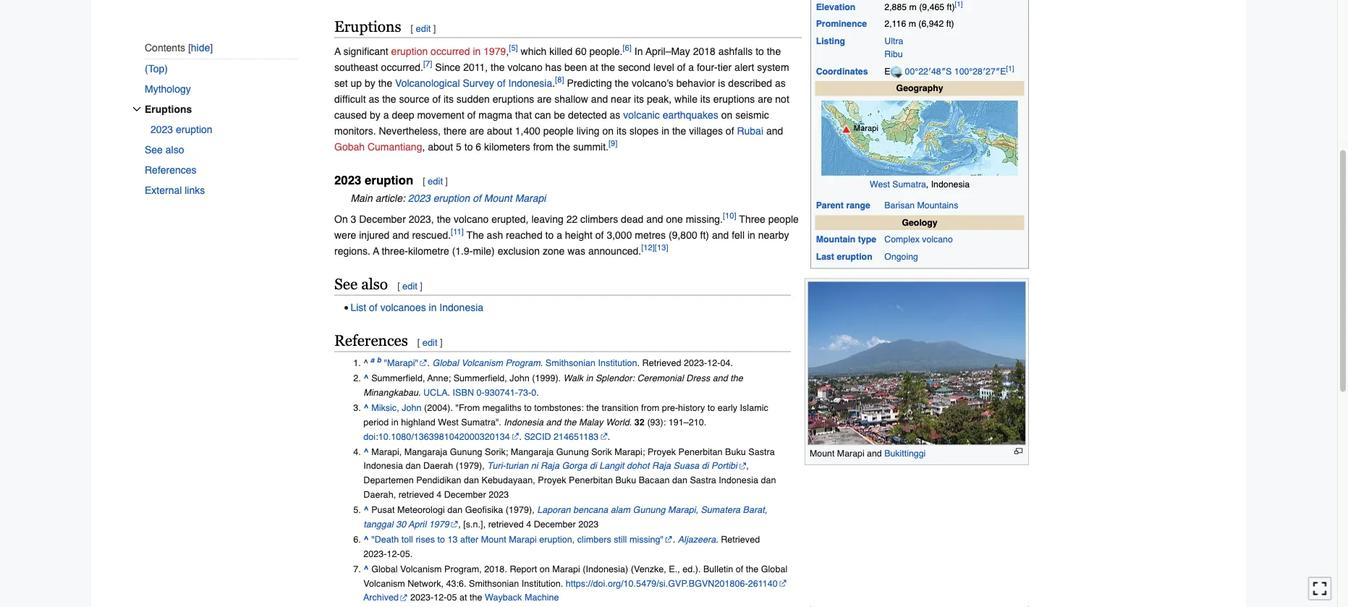 Task type: describe. For each thing, give the bounding box(es) containing it.
marapi, inside marapi, mangaraja gunung sorik; mangaraja gunung sorik marapi; proyek penerbitan buku sastra indonesia dan daerah (1979),
[[371, 447, 402, 457]]

predicting the volcano's behavior is described as difficult as the source of its sudden eruptions are shallow and near its peak, while its eruptions are not caused by a deep movement of magma that can be detected as
[[334, 77, 790, 120]]

edit for see also
[[402, 281, 418, 292]]

, departemen pendidikan dan kebudayaan, proyek penerbitan buku bacaan dan sastra indonesia dan daerah
[[364, 461, 776, 500]]

1 eruptions from the left
[[493, 93, 534, 104]]

, inside a significant eruption occurred in 1979 , [5] which killed 60 people. [6]
[[506, 45, 509, 57]]

contents hide
[[145, 42, 210, 53]]

southeast
[[334, 61, 378, 73]]

e.,
[[669, 564, 680, 574]]

[ edit ] for 2023 eruption
[[423, 176, 448, 187]]

mythology link
[[145, 79, 298, 99]]

dan up barat,
[[761, 475, 776, 486]]

has
[[545, 61, 562, 73]]

] for 2023 eruption
[[445, 176, 448, 187]]

of inside since 2011, the volcano has been at the second level of a four-tier alert system set up by the
[[677, 61, 686, 73]]

0
[[531, 387, 537, 398]]

indonesia inside marapi, mangaraja gunung sorik; mangaraja gunung sorik marapi; proyek penerbitan buku sastra indonesia dan daerah (1979),
[[364, 461, 403, 471]]

7 ^ from the top
[[364, 564, 369, 574]]

1 horizontal spatial see also
[[334, 275, 388, 293]]

to left 13
[[438, 534, 445, 545]]

2 ^ link from the top
[[364, 403, 369, 413]]

the inside indonesia and the malay world . 32 (93): 191–210. doi : 10.1080/1363981042000320134
[[564, 417, 577, 427]]

2023 eruption inside 2023 eruption link
[[151, 124, 213, 135]]

to left early
[[708, 403, 715, 413]]

dan inside marapi, mangaraja gunung sorik; mangaraja gunung sorik marapi; proyek penerbitan buku sastra indonesia dan daerah (1979),
[[406, 461, 421, 471]]

1 vertical spatial as
[[369, 93, 379, 104]]

and inside three people were injured and rescued.
[[392, 229, 409, 241]]

at inside since 2011, the volcano has been at the second level of a four-tier alert system set up by the
[[590, 61, 598, 73]]

marapi down ', [s.n.] , retrieved 4 december 2023'
[[509, 534, 537, 545]]

2 horizontal spatial global
[[761, 564, 788, 574]]

in right volcanoes
[[429, 302, 437, 313]]

three
[[739, 213, 766, 225]]

and inside the ash reached to a height of 3,000 metres (9,800 ft) and fell in nearby regions. a three-kilometre (1.9-mile) exclusion zone was announced.
[[712, 229, 729, 241]]

marapi right the marapi icon on the top of page
[[854, 124, 879, 133]]

^ link for marapi, mangaraja gunung sorik; mangaraja gunung sorik marapi; proyek penerbitan buku sastra indonesia dan daerah (1979),
[[364, 447, 369, 457]]

. left isbn
[[448, 387, 450, 398]]

the down people.
[[601, 61, 615, 73]]

, inside , departemen pendidikan dan kebudayaan, proyek penerbitan buku bacaan dan sastra indonesia dan daerah
[[747, 461, 749, 471]]

. up anne;
[[427, 358, 430, 368]]

, down geofisika
[[483, 519, 486, 530]]

in inside a significant eruption occurred in 1979 , [5] which killed 60 people. [6]
[[473, 45, 481, 57]]

indonesia down (1.9-
[[440, 302, 484, 313]]

complex
[[885, 234, 920, 245]]

in inside walk in splendor: ceremonial dress and the minangkabau
[[586, 373, 593, 384]]

[ for references
[[418, 337, 420, 348]]

2 horizontal spatial volcano
[[922, 234, 953, 245]]

[9] link
[[609, 139, 618, 148]]

2 vertical spatial 2023-
[[410, 593, 434, 603]]

2023 down mythology
[[151, 124, 173, 135]]

its up movement
[[444, 93, 454, 104]]

1 horizontal spatial 05
[[447, 593, 457, 603]]

buku inside , departemen pendidikan dan kebudayaan, proyek penerbitan buku bacaan dan sastra indonesia dan daerah
[[616, 475, 636, 486]]

, inside rubai and gobah cumantiang , about 5 to 6 kilometers from the summit. [9]
[[422, 141, 425, 152]]

1 vertical spatial also
[[361, 275, 388, 293]]

0-930741-73-0 link
[[477, 387, 537, 398]]

zone
[[543, 245, 565, 257]]

parent range
[[816, 200, 871, 211]]

volcanic earthquakes link
[[623, 109, 719, 120]]

3 ^ from the top
[[364, 403, 369, 413]]

its inside on seismic monitors. nevertheless, there are about 1,400 people living on its slopes in the villages of
[[617, 125, 627, 136]]

the down occurred.
[[378, 77, 392, 89]]

[13]
[[655, 244, 668, 253]]

1 raja from the left
[[541, 461, 559, 471]]

(2004). "from megaliths to tombstones: the transition from pre-history to early islamic period in highland west sumatra".
[[364, 403, 769, 427]]

2023-12-05 at the wayback machine
[[408, 593, 559, 603]]

the inside in april–may 2018 ashfalls to the southeast occurred.
[[767, 45, 781, 57]]

gunung inside laporan bencana alam gunung marapi, sumatera barat, tanggal 30 april 1979
[[633, 505, 666, 515]]

[8]
[[555, 75, 564, 84]]

the left wayback
[[470, 593, 482, 603]]

indonesia inside indonesia and the malay world . 32 (93): 191–210. doi : 10.1080/1363981042000320134
[[504, 417, 544, 427]]

barisan mountains
[[885, 200, 959, 211]]

bukittinggi
[[885, 449, 926, 459]]

its up volcanic
[[634, 93, 644, 104]]

on
[[334, 213, 348, 225]]

[ for eruptions
[[411, 23, 413, 34]]

its down behavior
[[701, 93, 711, 104]]

miksic, john
[[371, 403, 422, 413]]

1 horizontal spatial 4
[[526, 519, 531, 530]]

1 horizontal spatial gunung
[[557, 447, 589, 457]]

people.
[[590, 45, 623, 57]]

12- inside . aljazeera . retrieved 2023-12-05 .
[[387, 549, 400, 559]]

edit for references
[[422, 337, 438, 348]]

and left bukittinggi 'link'
[[867, 449, 882, 459]]

leaving
[[532, 213, 564, 225]]

1 horizontal spatial [1] link
[[1006, 64, 1014, 73]]

are inside on seismic monitors. nevertheless, there are about 1,400 people living on its slopes in the villages of
[[470, 125, 484, 136]]

[ for see also
[[397, 281, 400, 292]]

there
[[444, 125, 467, 136]]

2 vertical spatial mount
[[481, 534, 507, 545]]

(1979), inside marapi, mangaraja gunung sorik; mangaraja gunung sorik marapi; proyek penerbitan buku sastra indonesia dan daerah (1979),
[[456, 461, 485, 471]]

1 vertical spatial eruptions
[[145, 103, 192, 115]]

ed.).
[[683, 564, 701, 574]]

(9,800 ft)
[[669, 229, 709, 241]]

2023 down bencana
[[579, 519, 599, 530]]

13
[[448, 534, 458, 545]]

[12] link
[[641, 244, 655, 253]]

^ link for global volcanism program, 2018. report on marapi (indonesia) (venzke, e., ed.). bulletin of the global volcanism network, 43:6. smithsonian institution.
[[364, 564, 369, 574]]

global volcanism program link
[[433, 358, 541, 368]]

pusat
[[371, 505, 395, 515]]

the up deep
[[382, 93, 396, 104]]

, up barisan mountains
[[926, 179, 929, 189]]

prominence link
[[816, 19, 867, 29]]

mountains
[[917, 200, 959, 211]]

0 vertical spatial on
[[721, 109, 733, 120]]

2023,
[[409, 213, 434, 225]]

main
[[351, 192, 373, 204]]

eruption inside note
[[433, 192, 470, 204]]

0 vertical spatial john
[[510, 373, 530, 384]]

and inside rubai and gobah cumantiang , about 5 to 6 kilometers from the summit. [9]
[[766, 125, 783, 136]]

1 vertical spatial (1979),
[[506, 505, 535, 515]]

. up bulletin
[[716, 534, 719, 545]]

the right 2011,
[[491, 61, 505, 73]]

predicting
[[567, 77, 612, 89]]

2,885 m
[[885, 2, 917, 12]]

. up ceremonial
[[637, 358, 640, 368]]

2 di from the left
[[702, 461, 709, 471]]

"marapi" link
[[384, 358, 427, 368]]

penerbitan inside marapi, mangaraja gunung sorik; mangaraja gunung sorik marapi; proyek penerbitan buku sastra indonesia dan daerah (1979),
[[679, 447, 723, 457]]

indonesia and the malay world . 32 (93): 191–210. doi : 10.1080/1363981042000320134
[[364, 417, 707, 442]]

1 horizontal spatial retrieved
[[488, 519, 524, 530]]

from inside the (2004). "from megaliths to tombstones: the transition from pre-history to early islamic period in highland west sumatra".
[[641, 403, 660, 413]]

cumantiang
[[368, 141, 422, 152]]

sastra inside , departemen pendidikan dan kebudayaan, proyek penerbitan buku bacaan dan sastra indonesia dan daerah
[[690, 475, 716, 486]]

injured
[[359, 229, 390, 241]]

nearby
[[758, 229, 789, 241]]

one
[[666, 213, 683, 225]]

is
[[718, 77, 726, 89]]

dead
[[621, 213, 644, 225]]

eruption up see also link
[[176, 124, 213, 135]]

of right list
[[369, 302, 378, 313]]

to inside the ash reached to a height of 3,000 metres (9,800 ft) and fell in nearby regions. a three-kilometre (1.9-mile) exclusion zone was announced.
[[545, 229, 554, 241]]

living
[[577, 125, 600, 136]]

last eruption
[[816, 251, 873, 262]]

. down the world on the bottom left of the page
[[608, 431, 610, 442]]

1 vertical spatial volcanism
[[400, 564, 442, 574]]

retrieved inside . aljazeera . retrieved 2023-12-05 .
[[721, 534, 760, 545]]

the inside global volcanism program, 2018. report on marapi (indonesia) (venzke, e., ed.). bulletin of the global volcanism network, 43:6. smithsonian institution.
[[746, 564, 759, 574]]

(1.9-
[[452, 245, 473, 257]]

1,400
[[515, 125, 541, 136]]

0 vertical spatial [1] link
[[955, 0, 963, 8]]

1 vertical spatial [1]
[[1006, 64, 1014, 73]]

metres
[[635, 229, 666, 241]]

0 vertical spatial 12-
[[707, 358, 721, 368]]

proyek inside marapi, mangaraja gunung sorik; mangaraja gunung sorik marapi; proyek penerbitan buku sastra indonesia dan daerah (1979),
[[648, 447, 676, 457]]

. up early
[[731, 358, 733, 368]]

https://doi.org/10.5479/si.gvp.bgvn201806-261140 archived
[[364, 578, 778, 603]]

were
[[334, 229, 356, 241]]

1 vertical spatial mount
[[810, 449, 835, 459]]

dan down , retrieved 4 december 2023
[[448, 505, 463, 515]]

[13] link
[[655, 244, 668, 253]]

1 horizontal spatial are
[[537, 93, 552, 104]]

references link
[[145, 160, 298, 180]]

. left ucla
[[418, 387, 421, 398]]

listing
[[816, 36, 845, 46]]

[12]
[[641, 244, 655, 253]]

coordinates
[[816, 66, 868, 76]]

2,885 m (9,465 ft) [1]
[[885, 0, 963, 12]]

1979 inside a significant eruption occurred in 1979 , [5] which killed 60 people. [6]
[[484, 45, 506, 57]]

1 horizontal spatial smithsonian
[[546, 358, 596, 368]]

. inside indonesia and the malay world . 32 (93): 191–210. doi : 10.1080/1363981042000320134
[[630, 417, 632, 427]]

range
[[846, 200, 871, 211]]

1 vertical spatial december
[[444, 490, 486, 500]]

edit link for 2023 eruption
[[428, 176, 443, 187]]

the inside walk in splendor: ceremonial dress and the minangkabau
[[731, 373, 743, 384]]

occurred.
[[381, 61, 423, 73]]

malay
[[579, 417, 603, 427]]

penerbitan inside , departemen pendidikan dan kebudayaan, proyek penerbitan buku bacaan dan sastra indonesia dan daerah
[[569, 475, 613, 486]]

0 vertical spatial retrieved
[[399, 490, 434, 500]]

0 vertical spatial eruptions
[[334, 18, 401, 35]]

sumatera
[[701, 505, 741, 515]]

0 vertical spatial as
[[775, 77, 786, 89]]

transition
[[602, 403, 639, 413]]

. right the 73-
[[537, 387, 539, 398]]

marapi inside note
[[515, 192, 546, 204]]

ucla link
[[423, 387, 448, 398]]

daerah inside , departemen pendidikan dan kebudayaan, proyek penerbitan buku bacaan dan sastra indonesia dan daerah
[[364, 490, 394, 500]]

mountain type
[[816, 234, 877, 245]]

volcano inside since 2011, the volcano has been at the second level of a four-tier alert system set up by the
[[508, 61, 543, 73]]

splendor:
[[596, 373, 635, 384]]

rubai link
[[737, 125, 764, 136]]

2023 down kebudayaan,
[[489, 490, 509, 500]]

0 vertical spatial 2023-
[[684, 358, 707, 368]]

2 vertical spatial volcanism
[[364, 578, 405, 589]]

. left s2cid at the bottom left of the page
[[519, 431, 522, 442]]

the inside on seismic monitors. nevertheless, there are about 1,400 people living on its slopes in the villages of
[[672, 125, 686, 136]]

x small image
[[132, 105, 141, 114]]

kebudayaan,
[[482, 475, 535, 486]]

0 horizontal spatial see also
[[145, 144, 184, 156]]

marapi, inside laporan bencana alam gunung marapi, sumatera barat, tanggal 30 april 1979
[[668, 505, 698, 515]]

. ucla . isbn 0-930741-73-0 .
[[418, 387, 539, 398]]

laporan bencana alam gunung marapi, sumatera barat, tanggal 30 april 1979 link
[[364, 505, 767, 530]]

a inside ^ a b
[[370, 356, 374, 365]]

s2cid
[[524, 431, 551, 442]]

not
[[775, 93, 790, 104]]

60
[[576, 45, 587, 57]]

magma
[[479, 109, 512, 120]]

still
[[614, 534, 627, 545]]

0 vertical spatial see
[[145, 144, 163, 156]]

. left aljazeera
[[673, 534, 675, 545]]

2023 up main
[[334, 173, 361, 187]]

eruption up article:
[[365, 173, 413, 187]]

about inside rubai and gobah cumantiang , about 5 to 6 kilometers from the summit. [9]
[[428, 141, 453, 152]]

nevertheless,
[[379, 125, 441, 136]]

[10]
[[723, 212, 737, 221]]

0 vertical spatial volcanism
[[461, 358, 503, 368]]

walk in splendor: ceremonial dress and the minangkabau
[[364, 373, 743, 398]]

detected
[[568, 109, 607, 120]]

pusat meteorologi dan geofisika (1979),
[[371, 505, 537, 515]]

indonesia up mountains
[[931, 179, 970, 189]]

marapi left bukittinggi 'link'
[[837, 449, 865, 459]]

1 horizontal spatial see
[[334, 275, 358, 293]]

214651183 link
[[554, 431, 608, 442]]

dan up , retrieved 4 december 2023
[[464, 475, 479, 486]]

of up movement
[[432, 93, 441, 104]]

geography
[[897, 83, 944, 93]]

summerfield, anne; summerfield, john (1999).
[[371, 373, 564, 384]]

edit link for see also
[[402, 281, 418, 292]]

0 vertical spatial 4
[[437, 490, 442, 500]]

(indonesia)
[[583, 564, 628, 574]]

gobah cumantiang link
[[334, 141, 422, 152]]

and inside walk in splendor: ceremonial dress and the minangkabau
[[713, 373, 728, 384]]

to inside rubai and gobah cumantiang , about 5 to 6 kilometers from the summit. [9]
[[465, 141, 473, 152]]

0 horizontal spatial global
[[371, 564, 398, 574]]

also inside see also link
[[166, 144, 184, 156]]

a inside predicting the volcano's behavior is described as difficult as the source of its sudden eruptions are shallow and near its peak, while its eruptions are not caused by a deep movement of magma that can be detected as
[[383, 109, 389, 120]]

100°28′27″e
[[955, 66, 1006, 76]]

5
[[456, 141, 462, 152]]

indonesia inside volcanological survey of indonesia . [8]
[[508, 77, 552, 89]]

5 ^ link from the top
[[364, 534, 369, 545]]

2 ^ from the top
[[364, 373, 369, 384]]

kilometre
[[408, 245, 449, 257]]

1 vertical spatial references
[[334, 332, 408, 349]]

to down the 73-
[[524, 403, 532, 413]]

1 horizontal spatial west
[[870, 179, 890, 189]]

2 vertical spatial 12-
[[434, 593, 447, 603]]

1 mangaraja from the left
[[404, 447, 448, 457]]

1 horizontal spatial on
[[603, 125, 614, 136]]

eruption inside a significant eruption occurred in 1979 , [5] which killed 60 people. [6]
[[391, 45, 428, 57]]



Task type: locate. For each thing, give the bounding box(es) containing it.
daerah up pendidikan
[[423, 461, 453, 471]]

, down departemen
[[394, 490, 396, 500]]

1 horizontal spatial retrieved
[[721, 534, 760, 545]]

to up system
[[756, 45, 764, 57]]

a left deep
[[383, 109, 389, 120]]

1 horizontal spatial 1979
[[484, 45, 506, 57]]

. down toll
[[410, 549, 413, 559]]

alam
[[611, 505, 631, 515]]

december inside on 3 december 2023, the volcano erupted, leaving 22 climbers dead and one missing. [10]
[[359, 213, 406, 225]]

00°22′48″s 100°28′27″e
[[905, 66, 1006, 76]]

1 vertical spatial daerah
[[364, 490, 394, 500]]

volcanism up summerfield, anne; summerfield, john (1999).
[[461, 358, 503, 368]]

^ link up archived
[[364, 564, 369, 574]]

2 vertical spatial december
[[534, 519, 576, 530]]

4 ^ link from the top
[[364, 505, 369, 515]]

^ up archived
[[364, 564, 369, 574]]

retrieved down barat,
[[721, 534, 760, 545]]

1 summerfield, from the left
[[371, 373, 425, 384]]

note containing main article:
[[334, 190, 1029, 206]]

. up (1999).
[[541, 358, 543, 368]]

set
[[334, 77, 348, 89]]

4 ^ from the top
[[364, 447, 369, 457]]

] for eruptions
[[433, 23, 436, 34]]

] for references
[[440, 337, 443, 348]]

0 vertical spatial buku
[[725, 447, 746, 457]]

. down has
[[552, 77, 555, 89]]

1 vertical spatial marapi,
[[668, 505, 698, 515]]

eruption up [11] on the left of page
[[433, 192, 470, 204]]

1 horizontal spatial 2023 eruption
[[334, 173, 413, 187]]

1 horizontal spatial references
[[334, 332, 408, 349]]

0 horizontal spatial [1] link
[[955, 0, 963, 8]]

73-
[[518, 387, 531, 398]]

edit for eruptions
[[416, 23, 431, 34]]

:
[[376, 431, 378, 442]]

program
[[506, 358, 541, 368]]

of inside note
[[473, 192, 481, 204]]

[1] inside 2,885 m (9,465 ft) [1]
[[955, 0, 963, 8]]

the up near
[[615, 77, 629, 89]]

tombstones:
[[534, 403, 584, 413]]

references inside references link
[[145, 164, 197, 176]]

west up the 10.1080/1363981042000320134 link
[[438, 417, 459, 427]]

, retrieved 4 december 2023
[[394, 490, 509, 500]]

edit link for references
[[422, 337, 438, 348]]

edit up main article: 2023 eruption of mount marapi
[[428, 176, 443, 187]]

2 raja from the left
[[652, 461, 671, 471]]

also up external links
[[166, 144, 184, 156]]

1 horizontal spatial 12-
[[434, 593, 447, 603]]

2 vertical spatial on
[[540, 564, 550, 574]]

climbers
[[581, 213, 618, 225], [577, 534, 611, 545]]

2023 eruption of mount marapi link
[[408, 192, 546, 204]]

are up 6
[[470, 125, 484, 136]]

links
[[185, 184, 205, 196]]

john up highland
[[402, 403, 422, 413]]

1 horizontal spatial (1979),
[[506, 505, 535, 515]]

and up three-
[[392, 229, 409, 241]]

doi
[[364, 431, 376, 442]]

0 vertical spatial retrieved
[[642, 358, 681, 368]]

1 vertical spatial [1] link
[[1006, 64, 1014, 73]]

1 horizontal spatial as
[[610, 109, 621, 120]]

see up list
[[334, 275, 358, 293]]

1 horizontal spatial december
[[444, 490, 486, 500]]

2 horizontal spatial are
[[758, 93, 773, 104]]

0 vertical spatial also
[[166, 144, 184, 156]]

climbers for eruption,
[[577, 534, 611, 545]]

a up zone
[[557, 229, 562, 241]]

0 horizontal spatial penerbitan
[[569, 475, 613, 486]]

04
[[721, 358, 731, 368]]

also
[[166, 144, 184, 156], [361, 275, 388, 293]]

[11] link
[[451, 228, 464, 237]]

[ edit ] for see also
[[397, 281, 423, 292]]

bukittinggi link
[[885, 449, 926, 459]]

edit
[[416, 23, 431, 34], [428, 176, 443, 187], [402, 281, 418, 292], [422, 337, 438, 348]]

6 ^ link from the top
[[364, 564, 369, 574]]

daerah
[[423, 461, 453, 471], [364, 490, 394, 500]]

eruptions down is
[[714, 93, 755, 104]]

mile)
[[473, 245, 495, 257]]

at down 43:6.
[[460, 593, 467, 603]]

volcano down geology
[[922, 234, 953, 245]]

also up list
[[361, 275, 388, 293]]

1 horizontal spatial a
[[373, 245, 379, 257]]

of right bulletin
[[736, 564, 744, 574]]

mount inside note
[[484, 192, 512, 204]]

di
[[590, 461, 597, 471], [702, 461, 709, 471]]

are up can
[[537, 93, 552, 104]]

marapi inside global volcanism program, 2018. report on marapi (indonesia) (venzke, e., ed.). bulletin of the global volcanism network, 43:6. smithsonian institution.
[[552, 564, 580, 574]]

a
[[334, 45, 341, 57], [373, 245, 379, 257]]

december
[[359, 213, 406, 225], [444, 490, 486, 500], [534, 519, 576, 530]]

di down 'sorik' at the left of page
[[590, 461, 597, 471]]

1 horizontal spatial global
[[433, 358, 459, 368]]

climbers for 22
[[581, 213, 618, 225]]

1 vertical spatial see
[[334, 275, 358, 293]]

sastra down 'islamic'
[[749, 447, 775, 457]]

0 horizontal spatial smithsonian
[[469, 578, 519, 589]]

references up external links
[[145, 164, 197, 176]]

1979 up 13
[[429, 519, 449, 530]]

2023 eruption down mythology
[[151, 124, 213, 135]]

to down leaving
[[545, 229, 554, 241]]

0 horizontal spatial see
[[145, 144, 163, 156]]

its up [9]
[[617, 125, 627, 136]]

on up [9] link
[[603, 125, 614, 136]]

05 inside . aljazeera . retrieved 2023-12-05 .
[[400, 549, 410, 559]]

4 down pendidikan
[[437, 490, 442, 500]]

0 horizontal spatial summerfield,
[[371, 373, 425, 384]]

1 horizontal spatial at
[[590, 61, 598, 73]]

sastra inside marapi, mangaraja gunung sorik; mangaraja gunung sorik marapi; proyek penerbitan buku sastra indonesia dan daerah (1979),
[[749, 447, 775, 457]]

4 up "death toll rises to 13 after mount marapi eruption, climbers still missing" link
[[526, 519, 531, 530]]

ribu
[[885, 49, 903, 59]]

2023- inside . aljazeera . retrieved 2023-12-05 .
[[364, 549, 387, 559]]

on inside global volcanism program, 2018. report on marapi (indonesia) (venzke, e., ed.). bulletin of the global volcanism network, 43:6. smithsonian institution.
[[540, 564, 550, 574]]

edit link up volcanoes
[[402, 281, 418, 292]]

[10] link
[[723, 212, 737, 221]]

and up . s2cid 214651183
[[546, 417, 561, 427]]

6 ^ from the top
[[364, 534, 369, 545]]

2023 inside note
[[408, 192, 431, 204]]

1979 left [5]
[[484, 45, 506, 57]]

by inside predicting the volcano's behavior is described as difficult as the source of its sudden eruptions are shallow and near its peak, while its eruptions are not caused by a deep movement of magma that can be detected as
[[370, 109, 381, 120]]

about left 5
[[428, 141, 453, 152]]

the inside rubai and gobah cumantiang , about 5 to 6 kilometers from the summit. [9]
[[556, 141, 570, 152]]

laporan bencana alam gunung marapi, sumatera barat, tanggal 30 april 1979
[[364, 505, 767, 530]]

climbers inside on 3 december 2023, the volcano erupted, leaving 22 climbers dead and one missing. [10]
[[581, 213, 618, 225]]

0 horizontal spatial john
[[402, 403, 422, 413]]

december up pusat meteorologi dan geofisika (1979),
[[444, 490, 486, 500]]

the
[[767, 45, 781, 57], [491, 61, 505, 73], [601, 61, 615, 73], [378, 77, 392, 89], [615, 77, 629, 89], [382, 93, 396, 104], [672, 125, 686, 136], [556, 141, 570, 152], [437, 213, 451, 225], [731, 373, 743, 384], [587, 403, 599, 413], [564, 417, 577, 427], [746, 564, 759, 574], [470, 593, 482, 603]]

in inside on seismic monitors. nevertheless, there are about 1,400 people living on its slopes in the villages of
[[662, 125, 670, 136]]

[ edit ] for eruptions
[[411, 23, 436, 34]]

0 horizontal spatial 2023 eruption
[[151, 124, 213, 135]]

proyek
[[648, 447, 676, 457], [538, 475, 566, 486]]

wayback
[[485, 593, 522, 603]]

1 ^ from the top
[[364, 358, 368, 368]]

[1]
[[955, 0, 963, 8], [1006, 64, 1014, 73]]

.
[[552, 77, 555, 89], [427, 358, 430, 368], [541, 358, 543, 368], [637, 358, 640, 368], [731, 358, 733, 368], [418, 387, 421, 398], [448, 387, 450, 398], [537, 387, 539, 398], [630, 417, 632, 427], [519, 431, 522, 442], [608, 431, 610, 442], [673, 534, 675, 545], [716, 534, 719, 545], [410, 549, 413, 559]]

sorik
[[591, 447, 612, 457]]

0 horizontal spatial mangaraja
[[404, 447, 448, 457]]

] up main article: 2023 eruption of mount marapi
[[445, 176, 448, 187]]

volcanoes
[[380, 302, 426, 313]]

1 vertical spatial volcano
[[454, 213, 489, 225]]

the down on seismic monitors. nevertheless, there are about 1,400 people living on its slopes in the villages of
[[556, 141, 570, 152]]

. inside volcanological survey of indonesia . [8]
[[552, 77, 555, 89]]

december down laporan
[[534, 519, 576, 530]]

type
[[858, 234, 877, 245]]

ultra link
[[885, 36, 904, 46]]

0 horizontal spatial from
[[533, 141, 554, 152]]

1 vertical spatial by
[[370, 109, 381, 120]]

30
[[396, 519, 406, 530]]

buku inside marapi, mangaraja gunung sorik; mangaraja gunung sorik marapi; proyek penerbitan buku sastra indonesia dan daerah (1979),
[[725, 447, 746, 457]]

0 horizontal spatial at
[[460, 593, 467, 603]]

mountain
[[816, 234, 856, 245]]

0 vertical spatial 05
[[400, 549, 410, 559]]

] up anne;
[[440, 337, 443, 348]]

global up anne;
[[433, 358, 459, 368]]

[ for 2023 eruption
[[423, 176, 425, 187]]

1 vertical spatial climbers
[[577, 534, 611, 545]]

[
[[411, 23, 413, 34], [423, 176, 425, 187], [397, 281, 400, 292], [418, 337, 420, 348]]

^ link
[[364, 373, 369, 384], [364, 403, 369, 413], [364, 447, 369, 457], [364, 505, 369, 515], [364, 534, 369, 545], [364, 564, 369, 574]]

0 horizontal spatial retrieved
[[399, 490, 434, 500]]

1979
[[484, 45, 506, 57], [429, 519, 449, 530]]

height
[[565, 229, 593, 241]]

1 horizontal spatial di
[[702, 461, 709, 471]]

and inside predicting the volcano's behavior is described as difficult as the source of its sudden eruptions are shallow and near its peak, while its eruptions are not caused by a deep movement of magma that can be detected as
[[591, 93, 608, 104]]

mount marapi and bukittinggi
[[810, 449, 926, 459]]

of down "sudden"
[[467, 109, 476, 120]]

dan down suasa
[[672, 475, 688, 486]]

indonesia down has
[[508, 77, 552, 89]]

turi-turian ni raja gorga di langit dohot raja suasa di portibi link
[[487, 461, 747, 471]]

2 horizontal spatial gunung
[[633, 505, 666, 515]]

and inside on 3 december 2023, the volcano erupted, leaving 22 climbers dead and one missing. [10]
[[647, 213, 663, 225]]

global up archived link
[[371, 564, 398, 574]]

^ inside ^ a b
[[364, 358, 368, 368]]

isbn
[[453, 387, 474, 398]]

by inside since 2011, the volcano has been at the second level of a four-tier alert system set up by the
[[365, 77, 376, 89]]

3 ^ link from the top
[[364, 447, 369, 457]]

2,116 m (6,942 ft)
[[885, 19, 955, 29]]

1 vertical spatial about
[[428, 141, 453, 152]]

eruptions down mythology
[[145, 103, 192, 115]]

of inside global volcanism program, 2018. report on marapi (indonesia) (venzke, e., ed.). bulletin of the global volcanism network, 43:6. smithsonian institution.
[[736, 564, 744, 574]]

^ link for summerfield, anne; summerfield, john (1999).
[[364, 373, 369, 384]]

fullscreen image
[[1313, 582, 1328, 596]]

marapi;
[[615, 447, 645, 457]]

[6]
[[623, 44, 632, 53]]

edit link for eruptions
[[416, 23, 431, 34]]

turi-
[[487, 461, 506, 471]]

0 horizontal spatial 12-
[[387, 549, 400, 559]]

villages
[[689, 125, 723, 136]]

retrieved up "death toll rises to 13 after mount marapi eruption, climbers still missing"
[[488, 519, 524, 530]]

2023- down network,
[[410, 593, 434, 603]]

of inside on seismic monitors. nevertheless, there are about 1,400 people living on its slopes in the villages of
[[726, 125, 734, 136]]

2 summerfield, from the left
[[454, 373, 507, 384]]

0 vertical spatial people
[[543, 125, 574, 136]]

from
[[533, 141, 554, 152], [641, 403, 660, 413]]

bulletin
[[704, 564, 733, 574]]

of inside the ash reached to a height of 3,000 metres (9,800 ft) and fell in nearby regions. a three-kilometre (1.9-mile) exclusion zone was announced.
[[596, 229, 604, 241]]

e
[[885, 66, 891, 76]]

the inside on 3 december 2023, the volcano erupted, leaving 22 climbers dead and one missing. [10]
[[437, 213, 451, 225]]

0 vertical spatial smithsonian
[[546, 358, 596, 368]]

1 horizontal spatial from
[[641, 403, 660, 413]]

a inside the ash reached to a height of 3,000 metres (9,800 ft) and fell in nearby regions. a three-kilometre (1.9-mile) exclusion zone was announced.
[[373, 245, 379, 257]]

seismic
[[736, 109, 769, 120]]

external links
[[145, 184, 205, 196]]

in inside the (2004). "from megaliths to tombstones: the transition from pre-history to early islamic period in highland west sumatra".
[[391, 417, 399, 427]]

2 mangaraja from the left
[[511, 447, 554, 457]]

1 vertical spatial 2023 eruption
[[334, 173, 413, 187]]

0 horizontal spatial 2023-
[[364, 549, 387, 559]]

edit link up main article: 2023 eruption of mount marapi
[[428, 176, 443, 187]]

kilometers
[[484, 141, 530, 152]]

people inside on seismic monitors. nevertheless, there are about 1,400 people living on its slopes in the villages of
[[543, 125, 574, 136]]

volcanism up archived link
[[364, 578, 405, 589]]

1 horizontal spatial sastra
[[749, 447, 775, 457]]

see also
[[145, 144, 184, 156], [334, 275, 388, 293]]

and inside indonesia and the malay world . 32 (93): 191–210. doi : 10.1080/1363981042000320134
[[546, 417, 561, 427]]

while
[[675, 93, 698, 104]]

0 horizontal spatial (1979),
[[456, 461, 485, 471]]

^ link left pusat
[[364, 505, 369, 515]]

wayback machine link
[[485, 593, 559, 603]]

and right the rubai
[[766, 125, 783, 136]]

[ edit ] up the "eruption occurred in 1979" link
[[411, 23, 436, 34]]

network,
[[408, 578, 444, 589]]

edit link up '"marapi"' link
[[422, 337, 438, 348]]

1 horizontal spatial eruptions
[[714, 93, 755, 104]]

the inside the (2004). "from megaliths to tombstones: the transition from pre-history to early islamic period in highland west sumatra".
[[587, 403, 599, 413]]

2 horizontal spatial on
[[721, 109, 733, 120]]

marapi image
[[841, 124, 852, 134]]

volcano
[[508, 61, 543, 73], [454, 213, 489, 225], [922, 234, 953, 245]]

1 di from the left
[[590, 461, 597, 471]]

0-
[[477, 387, 485, 398]]

b link
[[377, 356, 381, 368]]

2 eruptions from the left
[[714, 93, 755, 104]]

buku up portibi
[[725, 447, 746, 457]]

volcano down which
[[508, 61, 543, 73]]

5 ^ from the top
[[364, 505, 369, 515]]

, left the [s.n.]
[[458, 519, 461, 530]]

1 vertical spatial smithsonian
[[469, 578, 519, 589]]

0 vertical spatial volcano
[[508, 61, 543, 73]]

in inside the ash reached to a height of 3,000 metres (9,800 ft) and fell in nearby regions. a three-kilometre (1.9-mile) exclusion zone was announced.
[[748, 229, 756, 241]]

indonesia down portibi
[[719, 475, 759, 486]]

2011,
[[463, 61, 488, 73]]

see up external
[[145, 144, 163, 156]]

0 vertical spatial december
[[359, 213, 406, 225]]

eruption
[[391, 45, 428, 57], [176, 124, 213, 135], [365, 173, 413, 187], [433, 192, 470, 204], [837, 251, 873, 262]]

retrieved
[[399, 490, 434, 500], [488, 519, 524, 530]]

a inside the ash reached to a height of 3,000 metres (9,800 ft) and fell in nearby regions. a three-kilometre (1.9-mile) exclusion zone was announced.
[[557, 229, 562, 241]]

volcano inside on 3 december 2023, the volcano erupted, leaving 22 climbers dead and one missing. [10]
[[454, 213, 489, 225]]

complex volcano link
[[885, 234, 953, 245]]

a inside a significant eruption occurred in 1979 , [5] which killed 60 people. [6]
[[334, 45, 341, 57]]

1 vertical spatial retrieved
[[488, 519, 524, 530]]

as down near
[[610, 109, 621, 120]]

1 vertical spatial penerbitan
[[569, 475, 613, 486]]

3
[[351, 213, 356, 225]]

^ link for pusat meteorologi dan geofisika (1979),
[[364, 505, 369, 515]]

of inside volcanological survey of indonesia . [8]
[[497, 77, 506, 89]]

ucla
[[423, 387, 448, 398]]

marapi up on 3 december 2023, the volcano erupted, leaving 22 climbers dead and one missing. [10]
[[515, 192, 546, 204]]

1 ^ link from the top
[[364, 373, 369, 384]]

^ link down ^ a b
[[364, 373, 369, 384]]

0 horizontal spatial sastra
[[690, 475, 716, 486]]

1 horizontal spatial raja
[[652, 461, 671, 471]]

people inside three people were injured and rescued.
[[769, 213, 799, 225]]

0 horizontal spatial [1]
[[955, 0, 963, 8]]

1 horizontal spatial also
[[361, 275, 388, 293]]

0 vertical spatial west
[[870, 179, 890, 189]]

global
[[433, 358, 459, 368], [371, 564, 398, 574], [761, 564, 788, 574]]

aljazeera link
[[678, 534, 716, 545]]

smithsonian down 2018.
[[469, 578, 519, 589]]

monitors.
[[334, 125, 376, 136]]

^ down doi
[[364, 447, 369, 457]]

be
[[554, 109, 565, 120]]

smithsonian inside global volcanism program, 2018. report on marapi (indonesia) (venzke, e., ed.). bulletin of the global volcanism network, 43:6. smithsonian institution.
[[469, 578, 519, 589]]

to inside in april–may 2018 ashfalls to the southeast occurred.
[[756, 45, 764, 57]]

[ up volcanoes
[[397, 281, 400, 292]]

0 horizontal spatial 1979
[[429, 519, 449, 530]]

summerfield, down "marapi"
[[371, 373, 425, 384]]

behavior
[[677, 77, 715, 89]]

as right difficult
[[369, 93, 379, 104]]

0 horizontal spatial gunung
[[450, 447, 482, 457]]

eruption,
[[539, 534, 575, 545]]

west inside the (2004). "from megaliths to tombstones: the transition from pre-history to early islamic period in highland west sumatra".
[[438, 417, 459, 427]]

of right level
[[677, 61, 686, 73]]

0 vertical spatial climbers
[[581, 213, 618, 225]]

hide
[[191, 42, 210, 53]]

0 horizontal spatial marapi,
[[371, 447, 402, 457]]

b
[[377, 356, 381, 365]]

(top)
[[145, 63, 168, 74]]

west sumatra link
[[870, 179, 926, 189]]

rises
[[416, 534, 435, 545]]

significant
[[343, 45, 389, 57]]

1 vertical spatial 12-
[[387, 549, 400, 559]]

, left which
[[506, 45, 509, 57]]

see
[[145, 144, 163, 156], [334, 275, 358, 293]]

0 horizontal spatial a
[[334, 45, 341, 57]]

0 horizontal spatial di
[[590, 461, 597, 471]]

0 horizontal spatial west
[[438, 417, 459, 427]]

raja right ni
[[541, 461, 559, 471]]

1 horizontal spatial mangaraja
[[511, 447, 554, 457]]

alert
[[735, 61, 754, 73]]

1 horizontal spatial marapi,
[[668, 505, 698, 515]]

] for see also
[[420, 281, 423, 292]]

edit up '"marapi"' link
[[422, 337, 438, 348]]

bacaan
[[639, 475, 670, 486]]

retrieved up ceremonial
[[642, 358, 681, 368]]

1 horizontal spatial penerbitan
[[679, 447, 723, 457]]

1979 inside laporan bencana alam gunung marapi, sumatera barat, tanggal 30 april 1979
[[429, 519, 449, 530]]

gorga
[[562, 461, 587, 471]]

proyek inside , departemen pendidikan dan kebudayaan, proyek penerbitan buku bacaan dan sastra indonesia dan daerah
[[538, 475, 566, 486]]

from inside rubai and gobah cumantiang , about 5 to 6 kilometers from the summit. [9]
[[533, 141, 554, 152]]

2018
[[693, 45, 716, 57]]

daerah up pusat
[[364, 490, 394, 500]]

a inside since 2011, the volcano has been at the second level of a four-tier alert system set up by the
[[689, 61, 694, 73]]

, down nevertheless,
[[422, 141, 425, 152]]

peak,
[[647, 93, 672, 104]]

0 vertical spatial marapi,
[[371, 447, 402, 457]]

note
[[334, 190, 1029, 206]]

that
[[515, 109, 532, 120]]

show location on an interactive map image
[[891, 66, 905, 78]]

[ edit ] for references
[[418, 337, 443, 348]]

0 horizontal spatial volcano
[[454, 213, 489, 225]]

archived
[[364, 593, 399, 603]]

rubai and gobah cumantiang , about 5 to 6 kilometers from the summit. [9]
[[334, 125, 783, 152]]

05 down 43:6.
[[447, 593, 457, 603]]

indonesia
[[508, 77, 552, 89], [931, 179, 970, 189], [440, 302, 484, 313], [504, 417, 544, 427], [364, 461, 403, 471], [719, 475, 759, 486]]

0 vertical spatial penerbitan
[[679, 447, 723, 457]]

indonesia inside , departemen pendidikan dan kebudayaan, proyek penerbitan buku bacaan dan sastra indonesia dan daerah
[[719, 475, 759, 486]]

0 horizontal spatial references
[[145, 164, 197, 176]]

marapi is located in indonesia image
[[822, 101, 1019, 176]]

1 horizontal spatial daerah
[[423, 461, 453, 471]]

raja
[[541, 461, 559, 471], [652, 461, 671, 471]]

[ edit ]
[[411, 23, 436, 34], [423, 176, 448, 187], [397, 281, 423, 292], [418, 337, 443, 348]]

indonesia up s2cid at the bottom left of the page
[[504, 417, 544, 427]]

daerah inside marapi, mangaraja gunung sorik; mangaraja gunung sorik marapi; proyek penerbitan buku sastra indonesia dan daerah (1979),
[[423, 461, 453, 471]]

edit for 2023 eruption
[[428, 176, 443, 187]]

1 vertical spatial on
[[603, 125, 614, 136]]

are left not
[[758, 93, 773, 104]]

0 horizontal spatial buku
[[616, 475, 636, 486]]

0 vertical spatial see also
[[145, 144, 184, 156]]

2 horizontal spatial 2023-
[[684, 358, 707, 368]]

2023 eruption link
[[151, 119, 298, 140]]

1 vertical spatial proyek
[[538, 475, 566, 486]]

on up institution.
[[540, 564, 550, 574]]

eruption down mountain type "link" on the top right of page
[[837, 251, 873, 262]]

1 vertical spatial retrieved
[[721, 534, 760, 545]]

climbers up 3,000
[[581, 213, 618, 225]]

0 vertical spatial [1]
[[955, 0, 963, 8]]

0 horizontal spatial december
[[359, 213, 406, 225]]

0 vertical spatial from
[[533, 141, 554, 152]]

islamic
[[740, 403, 769, 413]]

1 vertical spatial at
[[460, 593, 467, 603]]

erupted,
[[492, 213, 529, 225]]

about inside on seismic monitors. nevertheless, there are about 1,400 people living on its slopes in the villages of
[[487, 125, 512, 136]]



Task type: vqa. For each thing, say whether or not it's contained in the screenshot.
wikipedia "image"
no



